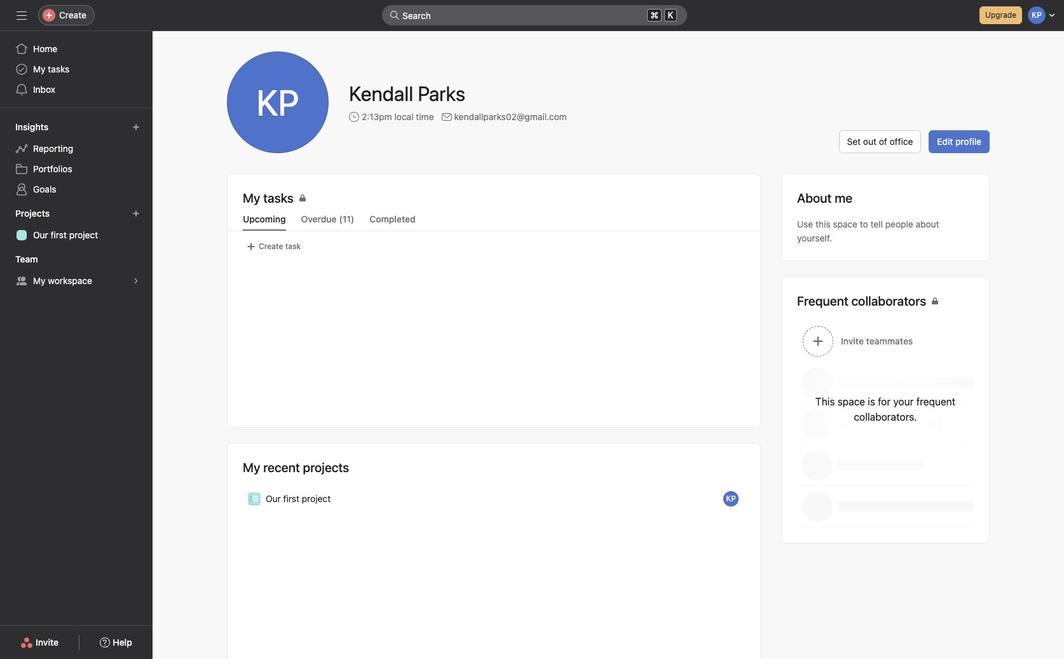 Task type: vqa. For each thing, say whether or not it's contained in the screenshot.
profile
yes



Task type: describe. For each thing, give the bounding box(es) containing it.
home
[[33, 43, 57, 54]]

Search tasks, projects, and more text field
[[382, 5, 688, 25]]

invite teammates
[[841, 336, 914, 347]]

prominent image
[[390, 10, 400, 20]]

create task
[[259, 242, 301, 251]]

our first project link
[[8, 225, 145, 246]]

space
[[833, 219, 858, 230]]

completed button
[[370, 214, 416, 231]]

projects element
[[0, 202, 153, 248]]

global element
[[0, 31, 153, 107]]

my workspace link
[[8, 271, 145, 291]]

people
[[886, 219, 914, 230]]

profile
[[956, 136, 982, 147]]

⌘
[[651, 10, 659, 20]]

to
[[860, 219, 869, 230]]

our inside projects 'element'
[[33, 230, 48, 240]]

my tasks link
[[8, 59, 145, 80]]

invite button
[[12, 632, 67, 654]]

frequent collaborators
[[798, 294, 927, 308]]

my workspace
[[33, 275, 92, 286]]

edit profile
[[938, 136, 982, 147]]

inbox
[[33, 84, 55, 95]]

of
[[879, 136, 888, 147]]

my for my tasks
[[33, 64, 46, 74]]

goals
[[33, 184, 56, 195]]

use this space to tell people about yourself.
[[798, 219, 940, 244]]

1 vertical spatial our first project
[[266, 494, 331, 504]]

out
[[864, 136, 877, 147]]

invite
[[36, 637, 59, 648]]

2:13pm local time
[[362, 111, 434, 122]]

projects button
[[13, 205, 61, 223]]

kendall parks
[[349, 81, 466, 106]]

help
[[113, 637, 132, 648]]

task
[[285, 242, 301, 251]]

reporting link
[[8, 139, 145, 159]]

new insights image
[[132, 123, 140, 131]]

portfolios link
[[8, 159, 145, 179]]

see details, my workspace image
[[132, 277, 140, 285]]

set out of office
[[848, 136, 914, 147]]

inbox link
[[8, 80, 145, 100]]

tasks
[[48, 64, 70, 74]]

teams element
[[0, 248, 153, 294]]

new project or portfolio image
[[132, 210, 140, 218]]

my tasks link
[[243, 190, 745, 210]]

project inside our first project link
[[69, 230, 98, 240]]

yourself.
[[798, 233, 833, 244]]

first inside projects 'element'
[[51, 230, 67, 240]]

office
[[890, 136, 914, 147]]



Task type: locate. For each thing, give the bounding box(es) containing it.
my for my recent projects
[[243, 460, 260, 475]]

1 vertical spatial first
[[283, 494, 300, 504]]

1 horizontal spatial first
[[283, 494, 300, 504]]

create
[[59, 10, 86, 20], [259, 242, 283, 251]]

0 horizontal spatial kp
[[257, 81, 299, 123]]

0 vertical spatial first
[[51, 230, 67, 240]]

insights
[[15, 121, 48, 132]]

my inside global element
[[33, 64, 46, 74]]

help button
[[92, 632, 140, 654]]

our first project
[[33, 230, 98, 240], [266, 494, 331, 504]]

workspace
[[48, 275, 92, 286]]

kp
[[257, 81, 299, 123], [727, 494, 736, 504]]

my up list image
[[243, 460, 260, 475]]

my inside teams element
[[33, 275, 46, 286]]

create for create task
[[259, 242, 283, 251]]

edit
[[938, 136, 954, 147]]

upcoming
[[243, 214, 286, 225]]

first down projects popup button
[[51, 230, 67, 240]]

set out of office button
[[839, 130, 922, 153]]

1 vertical spatial kp
[[727, 494, 736, 504]]

0 horizontal spatial project
[[69, 230, 98, 240]]

my tasks
[[243, 191, 294, 205]]

1 vertical spatial project
[[302, 494, 331, 504]]

0 vertical spatial our
[[33, 230, 48, 240]]

project
[[69, 230, 98, 240], [302, 494, 331, 504]]

k
[[668, 10, 674, 20]]

overdue (11)
[[301, 214, 354, 225]]

tell
[[871, 219, 883, 230]]

my left tasks
[[33, 64, 46, 74]]

create left task
[[259, 242, 283, 251]]

1 vertical spatial my
[[33, 275, 46, 286]]

our first project down my recent projects
[[266, 494, 331, 504]]

my
[[33, 64, 46, 74], [33, 275, 46, 286], [243, 460, 260, 475]]

first
[[51, 230, 67, 240], [283, 494, 300, 504]]

edit profile button
[[929, 130, 990, 153]]

use
[[798, 219, 814, 230]]

recent projects
[[263, 460, 349, 475]]

create up home link
[[59, 10, 86, 20]]

overdue (11) button
[[301, 214, 354, 231]]

completed
[[370, 214, 416, 225]]

0 vertical spatial kp
[[257, 81, 299, 123]]

goals link
[[8, 179, 145, 200]]

insights element
[[0, 116, 153, 202]]

0 horizontal spatial our
[[33, 230, 48, 240]]

2 vertical spatial my
[[243, 460, 260, 475]]

overdue
[[301, 214, 337, 225]]

about me
[[798, 191, 853, 205]]

0 vertical spatial our first project
[[33, 230, 98, 240]]

1 horizontal spatial our
[[266, 494, 281, 504]]

0 horizontal spatial our first project
[[33, 230, 98, 240]]

kendallparks02@gmail.com link
[[454, 110, 567, 124]]

team
[[15, 254, 38, 265]]

kendallparks02@gmail.com
[[454, 111, 567, 122]]

our first project down projects popup button
[[33, 230, 98, 240]]

our right list image
[[266, 494, 281, 504]]

our first project inside projects 'element'
[[33, 230, 98, 240]]

1 horizontal spatial our first project
[[266, 494, 331, 504]]

our
[[33, 230, 48, 240], [266, 494, 281, 504]]

local
[[395, 111, 414, 122]]

upgrade
[[986, 10, 1017, 20]]

portfolios
[[33, 163, 72, 174]]

upgrade button
[[980, 6, 1023, 24]]

team button
[[13, 251, 49, 268]]

project up teams element
[[69, 230, 98, 240]]

create for create
[[59, 10, 86, 20]]

my down team "popup button"
[[33, 275, 46, 286]]

project down recent projects on the left
[[302, 494, 331, 504]]

reporting
[[33, 143, 73, 154]]

my recent projects
[[243, 460, 349, 475]]

invite teammates button
[[782, 321, 990, 363]]

create inside button
[[259, 242, 283, 251]]

our down projects popup button
[[33, 230, 48, 240]]

projects
[[15, 208, 50, 219]]

list image
[[251, 495, 258, 503]]

upcoming button
[[243, 214, 286, 231]]

set
[[848, 136, 861, 147]]

this
[[816, 219, 831, 230]]

create inside dropdown button
[[59, 10, 86, 20]]

1 horizontal spatial kp
[[727, 494, 736, 504]]

create button
[[38, 5, 95, 25]]

0 vertical spatial project
[[69, 230, 98, 240]]

about
[[916, 219, 940, 230]]

0 vertical spatial create
[[59, 10, 86, 20]]

2:13pm
[[362, 111, 392, 122]]

1 vertical spatial create
[[259, 242, 283, 251]]

my tasks
[[33, 64, 70, 74]]

1 vertical spatial our
[[266, 494, 281, 504]]

my for my workspace
[[33, 275, 46, 286]]

(11)
[[339, 214, 354, 225]]

1 horizontal spatial create
[[259, 242, 283, 251]]

None field
[[382, 5, 688, 25]]

1 horizontal spatial project
[[302, 494, 331, 504]]

0 vertical spatial my
[[33, 64, 46, 74]]

create task button
[[243, 238, 304, 256]]

0 horizontal spatial first
[[51, 230, 67, 240]]

time
[[416, 111, 434, 122]]

hide sidebar image
[[17, 10, 27, 20]]

first down my recent projects
[[283, 494, 300, 504]]

home link
[[8, 39, 145, 59]]

0 horizontal spatial create
[[59, 10, 86, 20]]



